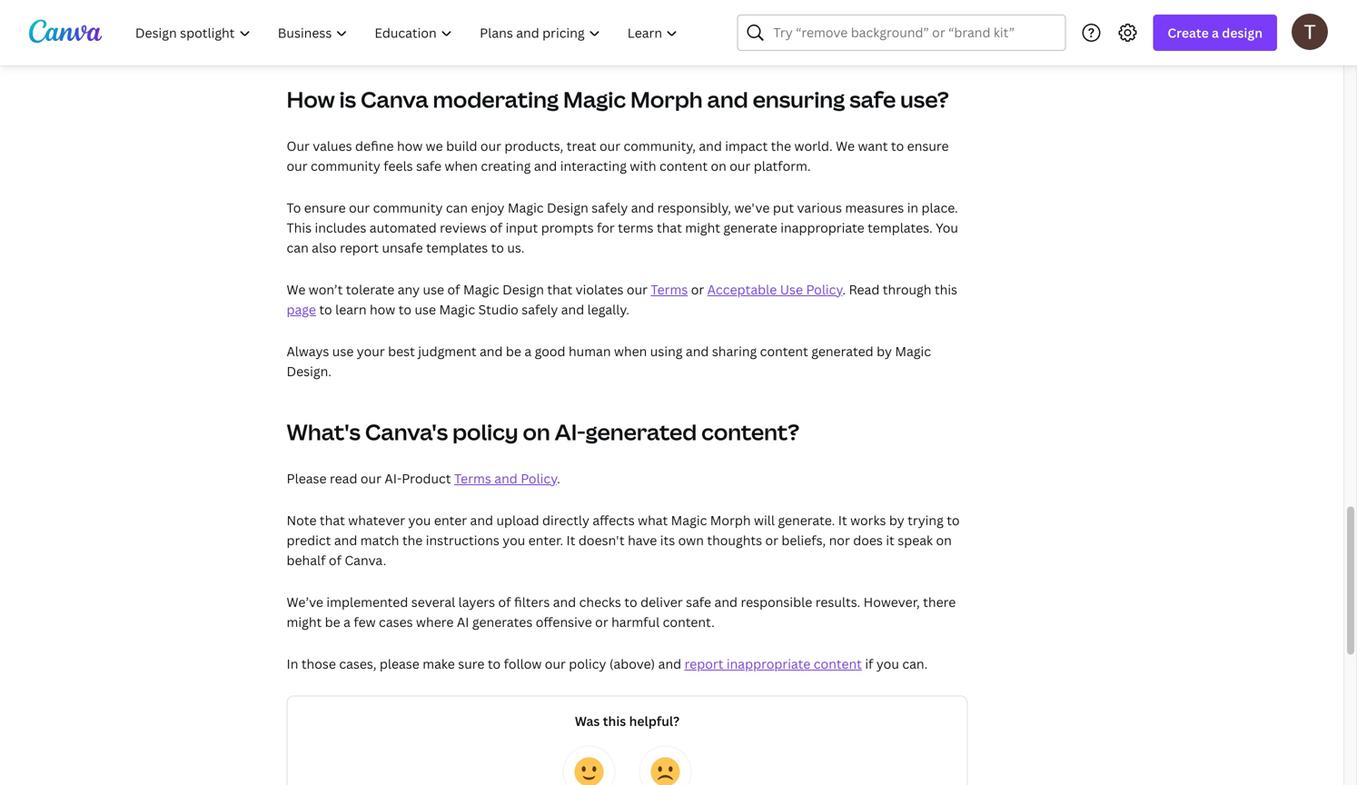 Task type: describe. For each thing, give the bounding box(es) containing it.
predict
[[287, 532, 331, 549]]

for
[[597, 219, 615, 236]]

1 horizontal spatial report
[[685, 655, 724, 672]]

a inside we've implemented several layers of filters and checks to deliver safe and responsible results. however, there might be a few cases where ai generates offensive or harmful content.
[[344, 613, 351, 631]]

and right "(above)" at the bottom
[[659, 655, 682, 672]]

to inside we've implemented several layers of filters and checks to deliver safe and responsible results. however, there might be a few cases where ai generates offensive or harmful content.
[[625, 593, 638, 611]]

create a design
[[1168, 24, 1263, 41]]

does
[[854, 532, 883, 549]]

content.
[[663, 613, 715, 631]]

templates
[[426, 239, 488, 256]]

to
[[287, 199, 301, 216]]

terms inside we won't tolerate any use of magic design that violates our terms or acceptable use policy . read through this page to learn how to use magic studio safely and legally.
[[651, 281, 688, 298]]

and down "studio"
[[480, 343, 503, 360]]

reviews
[[440, 219, 487, 236]]

safely inside to ensure our community can enjoy magic design safely and responsibly, we've put various measures in place. this includes automated reviews of input prompts for terms that might generate inappropriate templates. you can also report unsafe templates to us.
[[592, 199, 628, 216]]

moderating
[[433, 84, 559, 114]]

studio
[[479, 301, 519, 318]]

will
[[754, 512, 775, 529]]

design for safely
[[547, 199, 589, 216]]

of inside to ensure our community can enjoy magic design safely and responsibly, we've put various measures in place. this includes automated reviews of input prompts for terms that might generate inappropriate templates. you can also report unsafe templates to us.
[[490, 219, 503, 236]]

magic inside to ensure our community can enjoy magic design safely and responsibly, we've put various measures in place. this includes automated reviews of input prompts for terms that might generate inappropriate templates. you can also report unsafe templates to us.
[[508, 199, 544, 216]]

that inside note that whatever you enter and upload directly affects what magic morph will generate. it works by trying to predict and match the instructions you enter. it doesn't have its own thoughts or beliefs, nor does it speak on behalf of canva.
[[320, 512, 345, 529]]

using
[[651, 343, 683, 360]]

content inside our values define how we build our products, treat our community, and impact the world. we want to ensure our community feels safe when creating and interacting with content on our platform.
[[660, 157, 708, 174]]

judgment
[[418, 343, 477, 360]]

is
[[340, 84, 356, 114]]

to inside our values define how we build our products, treat our community, and impact the world. we want to ensure our community feels safe when creating and interacting with content on our platform.
[[891, 137, 904, 154]]

magic inside always use your best judgment and be a good human when using and sharing content generated by magic design.
[[895, 343, 932, 360]]

magic left "studio"
[[439, 301, 475, 318]]

0 horizontal spatial generated
[[586, 417, 697, 447]]

you
[[936, 219, 959, 236]]

place.
[[922, 199, 959, 216]]

or inside we've implemented several layers of filters and checks to deliver safe and responsible results. however, there might be a few cases where ai generates offensive or harmful content.
[[595, 613, 609, 631]]

and up upload
[[495, 470, 518, 487]]

ensure inside to ensure our community can enjoy magic design safely and responsibly, we've put various measures in place. this includes automated reviews of input prompts for terms that might generate inappropriate templates. you can also report unsafe templates to us.
[[304, 199, 346, 216]]

0 horizontal spatial .
[[557, 470, 561, 487]]

us.
[[507, 239, 525, 256]]

impact
[[725, 137, 768, 154]]

measures
[[846, 199, 905, 216]]

through
[[883, 281, 932, 298]]

we
[[426, 137, 443, 154]]

how inside we won't tolerate any use of magic design that violates our terms or acceptable use policy . read through this page to learn how to use magic studio safely and legally.
[[370, 301, 396, 318]]

we've
[[735, 199, 770, 216]]

our values define how we build our products, treat our community, and impact the world. we want to ensure our community feels safe when creating and interacting with content on our platform.
[[287, 137, 949, 174]]

community,
[[624, 137, 696, 154]]

ensure inside our values define how we build our products, treat our community, and impact the world. we want to ensure our community feels safe when creating and interacting with content on our platform.
[[908, 137, 949, 154]]

we inside our values define how we build our products, treat our community, and impact the world. we want to ensure our community feels safe when creating and interacting with content on our platform.
[[836, 137, 855, 154]]

that inside we won't tolerate any use of magic design that violates our terms or acceptable use policy . read through this page to learn how to use magic studio safely and legally.
[[547, 281, 573, 298]]

1 vertical spatial policy
[[521, 470, 557, 487]]

whatever
[[348, 512, 405, 529]]

have
[[628, 532, 657, 549]]

canva.
[[345, 552, 386, 569]]

please
[[287, 470, 327, 487]]

0 horizontal spatial morph
[[631, 84, 703, 114]]

1 horizontal spatial policy
[[569, 655, 607, 672]]

put
[[773, 199, 794, 216]]

with
[[630, 157, 657, 174]]

and inside to ensure our community can enjoy magic design safely and responsibly, we've put various measures in place. this includes automated reviews of input prompts for terms that might generate inappropriate templates. you can also report unsafe templates to us.
[[631, 199, 655, 216]]

or inside note that whatever you enter and upload directly affects what magic morph will generate. it works by trying to predict and match the instructions you enter. it doesn't have its own thoughts or beliefs, nor does it speak on behalf of canva.
[[766, 532, 779, 549]]

on inside our values define how we build our products, treat our community, and impact the world. we want to ensure our community feels safe when creating and interacting with content on our platform.
[[711, 157, 727, 174]]

products,
[[505, 137, 564, 154]]

product
[[402, 470, 451, 487]]

results.
[[816, 593, 861, 611]]

by for magic
[[877, 343, 892, 360]]

violates
[[576, 281, 624, 298]]

templates.
[[868, 219, 933, 236]]

our up creating
[[481, 137, 502, 154]]

and up offensive
[[553, 593, 576, 611]]

instructions
[[426, 532, 500, 549]]

generate.
[[778, 512, 835, 529]]

values
[[313, 137, 352, 154]]

in
[[287, 655, 298, 672]]

can.
[[903, 655, 928, 672]]

page link
[[287, 301, 316, 318]]

our right read
[[361, 470, 382, 487]]

policy inside we won't tolerate any use of magic design that violates our terms or acceptable use policy . read through this page to learn how to use magic studio safely and legally.
[[807, 281, 843, 298]]

content for inappropriate
[[814, 655, 862, 672]]

our down our
[[287, 157, 308, 174]]

1 horizontal spatial it
[[839, 512, 848, 529]]

speak
[[898, 532, 933, 549]]

read
[[330, 470, 358, 487]]

2 vertical spatial you
[[877, 655, 900, 672]]

several
[[411, 593, 456, 611]]

0 horizontal spatial on
[[523, 417, 551, 447]]

we won't tolerate any use of magic design that violates our terms or acceptable use policy . read through this page to learn how to use magic studio safely and legally.
[[287, 281, 958, 318]]

0 vertical spatial can
[[446, 199, 468, 216]]

those
[[302, 655, 336, 672]]

trying
[[908, 512, 944, 529]]

upload
[[497, 512, 539, 529]]

acceptable
[[708, 281, 777, 298]]

and up content.
[[715, 593, 738, 611]]

and down products,
[[534, 157, 557, 174]]

feels
[[384, 157, 413, 174]]

match
[[361, 532, 399, 549]]

its
[[660, 532, 675, 549]]

where
[[416, 613, 454, 631]]

few
[[354, 613, 376, 631]]

was
[[575, 712, 600, 730]]

canva's
[[365, 417, 448, 447]]

1 vertical spatial this
[[603, 712, 626, 730]]

behalf
[[287, 552, 326, 569]]

ai
[[457, 613, 469, 631]]

create
[[1168, 24, 1209, 41]]

magic up treat
[[563, 84, 626, 114]]

note that whatever you enter and upload directly affects what magic morph will generate. it works by trying to predict and match the instructions you enter. it doesn't have its own thoughts or beliefs, nor does it speak on behalf of canva.
[[287, 512, 960, 569]]

tolerate
[[346, 281, 395, 298]]

our down impact
[[730, 157, 751, 174]]

layers
[[459, 593, 495, 611]]

this
[[287, 219, 312, 236]]

also
[[312, 239, 337, 256]]

might inside we've implemented several layers of filters and checks to deliver safe and responsible results. however, there might be a few cases where ai generates offensive or harmful content.
[[287, 613, 322, 631]]

. inside we won't tolerate any use of magic design that violates our terms or acceptable use policy . read through this page to learn how to use magic studio safely and legally.
[[843, 281, 846, 298]]

we inside we won't tolerate any use of magic design that violates our terms or acceptable use policy . read through this page to learn how to use magic studio safely and legally.
[[287, 281, 306, 298]]

use inside always use your best judgment and be a good human when using and sharing content generated by magic design.
[[332, 343, 354, 360]]

what's
[[287, 417, 361, 447]]

creating
[[481, 157, 531, 174]]

top level navigation element
[[124, 15, 694, 51]]

1 vertical spatial ai-
[[385, 470, 402, 487]]

please read our ai-product terms and policy .
[[287, 470, 561, 487]]

1 vertical spatial terms
[[454, 470, 492, 487]]

the inside note that whatever you enter and upload directly affects what magic morph will generate. it works by trying to predict and match the instructions you enter. it doesn't have its own thoughts or beliefs, nor does it speak on behalf of canva.
[[402, 532, 423, 549]]

to inside to ensure our community can enjoy magic design safely and responsibly, we've put various measures in place. this includes automated reviews of input prompts for terms that might generate inappropriate templates. you can also report unsafe templates to us.
[[491, 239, 504, 256]]

0 horizontal spatial policy
[[453, 417, 519, 447]]

of inside we've implemented several layers of filters and checks to deliver safe and responsible results. however, there might be a few cases where ai generates offensive or harmful content.
[[498, 593, 511, 611]]

0 horizontal spatial can
[[287, 239, 309, 256]]

safe inside our values define how we build our products, treat our community, and impact the world. we want to ensure our community feels safe when creating and interacting with content on our platform.
[[416, 157, 442, 174]]

use?
[[901, 84, 950, 114]]

make
[[423, 655, 455, 672]]

0 vertical spatial you
[[408, 512, 431, 529]]

to down won't
[[319, 301, 332, 318]]

please
[[380, 655, 420, 672]]

and right using at the top of the page
[[686, 343, 709, 360]]

terms link
[[651, 281, 688, 298]]

a inside always use your best judgment and be a good human when using and sharing content generated by magic design.
[[525, 343, 532, 360]]

always
[[287, 343, 329, 360]]

was this helpful?
[[575, 712, 680, 730]]

thoughts
[[707, 532, 763, 549]]

cases,
[[339, 655, 377, 672]]

terms and policy link
[[454, 470, 557, 487]]

0 vertical spatial use
[[423, 281, 445, 298]]

prompts
[[541, 219, 594, 236]]

that inside to ensure our community can enjoy magic design safely and responsibly, we've put various measures in place. this includes automated reviews of input prompts for terms that might generate inappropriate templates. you can also report unsafe templates to us.
[[657, 219, 682, 236]]



Task type: locate. For each thing, give the bounding box(es) containing it.
0 vertical spatial how
[[397, 137, 423, 154]]

0 vertical spatial design
[[547, 199, 589, 216]]

report down content.
[[685, 655, 724, 672]]

our inside we won't tolerate any use of magic design that violates our terms or acceptable use policy . read through this page to learn how to use magic studio safely and legally.
[[627, 281, 648, 298]]

affects
[[593, 512, 635, 529]]

offensive
[[536, 613, 592, 631]]

we've implemented several layers of filters and checks to deliver safe and responsible results. however, there might be a few cases where ai generates offensive or harmful content.
[[287, 593, 956, 631]]

0 vertical spatial .
[[843, 281, 846, 298]]

we left want
[[836, 137, 855, 154]]

it
[[839, 512, 848, 529], [567, 532, 576, 549]]

doesn't
[[579, 532, 625, 549]]

when inside always use your best judgment and be a good human when using and sharing content generated by magic design.
[[614, 343, 647, 360]]

that down responsibly,
[[657, 219, 682, 236]]

1 horizontal spatial safely
[[592, 199, 628, 216]]

1 vertical spatial how
[[370, 301, 396, 318]]

how inside our values define how we build our products, treat our community, and impact the world. we want to ensure our community feels safe when creating and interacting with content on our platform.
[[397, 137, 423, 154]]

2 vertical spatial on
[[937, 532, 952, 549]]

design up prompts
[[547, 199, 589, 216]]

0 horizontal spatial safely
[[522, 301, 558, 318]]

how down tolerate
[[370, 301, 396, 318]]

0 horizontal spatial the
[[402, 532, 423, 549]]

any
[[398, 281, 420, 298]]

and
[[708, 84, 749, 114], [699, 137, 722, 154], [534, 157, 557, 174], [631, 199, 655, 216], [561, 301, 585, 318], [480, 343, 503, 360], [686, 343, 709, 360], [495, 470, 518, 487], [470, 512, 494, 529], [334, 532, 357, 549], [553, 593, 576, 611], [715, 593, 738, 611], [659, 655, 682, 672]]

use
[[423, 281, 445, 298], [415, 301, 436, 318], [332, 343, 354, 360]]

1 vertical spatial safely
[[522, 301, 558, 318]]

1 horizontal spatial morph
[[710, 512, 751, 529]]

1 horizontal spatial ensure
[[908, 137, 949, 154]]

or inside we won't tolerate any use of magic design that violates our terms or acceptable use policy . read through this page to learn how to use magic studio safely and legally.
[[691, 281, 705, 298]]

a
[[1212, 24, 1220, 41], [525, 343, 532, 360], [344, 613, 351, 631]]

by down read
[[877, 343, 892, 360]]

on up terms and policy link
[[523, 417, 551, 447]]

1 horizontal spatial .
[[843, 281, 846, 298]]

0 vertical spatial a
[[1212, 24, 1220, 41]]

content left the if at the right of the page
[[814, 655, 862, 672]]

0 vertical spatial safely
[[592, 199, 628, 216]]

generates
[[472, 613, 533, 631]]

helpful?
[[629, 712, 680, 730]]

to right want
[[891, 137, 904, 154]]

design for that
[[503, 281, 544, 298]]

use right any
[[423, 281, 445, 298]]

page
[[287, 301, 316, 318]]

0 vertical spatial or
[[691, 281, 705, 298]]

0 horizontal spatial ensure
[[304, 199, 346, 216]]

can down the this
[[287, 239, 309, 256]]

to left us.
[[491, 239, 504, 256]]

a inside create a design dropdown button
[[1212, 24, 1220, 41]]

content?
[[702, 417, 800, 447]]

enter.
[[529, 532, 564, 549]]

to
[[891, 137, 904, 154], [491, 239, 504, 256], [319, 301, 332, 318], [399, 301, 412, 318], [947, 512, 960, 529], [625, 593, 638, 611], [488, 655, 501, 672]]

what
[[638, 512, 668, 529]]

0 horizontal spatial terms
[[454, 470, 492, 487]]

generate
[[724, 219, 778, 236]]

2 vertical spatial or
[[595, 613, 609, 631]]

2 horizontal spatial you
[[877, 655, 900, 672]]

create a design button
[[1154, 15, 1278, 51]]

1 vertical spatial might
[[287, 613, 322, 631]]

morph inside note that whatever you enter and upload directly affects what magic morph will generate. it works by trying to predict and match the instructions you enter. it doesn't have its own thoughts or beliefs, nor does it speak on behalf of canva.
[[710, 512, 751, 529]]

of right behalf
[[329, 552, 342, 569]]

be inside always use your best judgment and be a good human when using and sharing content generated by magic design.
[[506, 343, 522, 360]]

platform.
[[754, 157, 811, 174]]

ensure up includes
[[304, 199, 346, 216]]

report
[[340, 239, 379, 256], [685, 655, 724, 672]]

directly
[[543, 512, 590, 529]]

0 vertical spatial content
[[660, 157, 708, 174]]

safe inside we've implemented several layers of filters and checks to deliver safe and responsible results. however, there might be a few cases where ai generates offensive or harmful content.
[[686, 593, 712, 611]]

magic down through at the right top of page
[[895, 343, 932, 360]]

and up canva.
[[334, 532, 357, 549]]

to inside note that whatever you enter and upload directly affects what magic morph will generate. it works by trying to predict and match the instructions you enter. it doesn't have its own thoughts or beliefs, nor does it speak on behalf of canva.
[[947, 512, 960, 529]]

design inside to ensure our community can enjoy magic design safely and responsibly, we've put various measures in place. this includes automated reviews of input prompts for terms that might generate inappropriate templates. you can also report unsafe templates to us.
[[547, 199, 589, 216]]

or right terms link on the top of the page
[[691, 281, 705, 298]]

0 horizontal spatial might
[[287, 613, 322, 631]]

1 vertical spatial or
[[766, 532, 779, 549]]

use
[[780, 281, 803, 298]]

own
[[679, 532, 704, 549]]

report inside to ensure our community can enjoy magic design safely and responsibly, we've put various measures in place. this includes automated reviews of input prompts for terms that might generate inappropriate templates. you can also report unsafe templates to us.
[[340, 239, 379, 256]]

magic
[[563, 84, 626, 114], [508, 199, 544, 216], [463, 281, 500, 298], [439, 301, 475, 318], [895, 343, 932, 360], [671, 512, 707, 529]]

0 horizontal spatial safe
[[416, 157, 442, 174]]

build
[[446, 137, 478, 154]]

of down the templates on the left of page
[[448, 281, 460, 298]]

the right match
[[402, 532, 423, 549]]

1 vertical spatial policy
[[569, 655, 607, 672]]

report inappropriate content link
[[685, 655, 862, 672]]

might down responsibly,
[[685, 219, 721, 236]]

a left design
[[1212, 24, 1220, 41]]

our inside to ensure our community can enjoy magic design safely and responsibly, we've put various measures in place. this includes automated reviews of input prompts for terms that might generate inappropriate templates. you can also report unsafe templates to us.
[[349, 199, 370, 216]]

1 vertical spatial community
[[373, 199, 443, 216]]

our up interacting
[[600, 137, 621, 154]]

design inside we won't tolerate any use of magic design that violates our terms or acceptable use policy . read through this page to learn how to use magic studio safely and legally.
[[503, 281, 544, 298]]

and up instructions
[[470, 512, 494, 529]]

0 horizontal spatial that
[[320, 512, 345, 529]]

and inside we won't tolerate any use of magic design that violates our terms or acceptable use policy . read through this page to learn how to use magic studio safely and legally.
[[561, 301, 585, 318]]

when left using at the top of the page
[[614, 343, 647, 360]]

1 horizontal spatial on
[[711, 157, 727, 174]]

0 horizontal spatial policy
[[521, 470, 557, 487]]

or down will
[[766, 532, 779, 549]]

this
[[935, 281, 958, 298], [603, 712, 626, 730]]

content right sharing in the right of the page
[[760, 343, 809, 360]]

automated
[[370, 219, 437, 236]]

by for trying
[[890, 512, 905, 529]]

canva
[[361, 84, 429, 114]]

morph
[[631, 84, 703, 114], [710, 512, 751, 529]]

2 horizontal spatial that
[[657, 219, 682, 236]]

sure
[[458, 655, 485, 672]]

your
[[357, 343, 385, 360]]

. up "directly"
[[557, 470, 561, 487]]

0 horizontal spatial or
[[595, 613, 609, 631]]

0 vertical spatial when
[[445, 157, 478, 174]]

2 horizontal spatial on
[[937, 532, 952, 549]]

0 vertical spatial that
[[657, 219, 682, 236]]

1 vertical spatial when
[[614, 343, 647, 360]]

2 vertical spatial safe
[[686, 593, 712, 611]]

0 vertical spatial report
[[340, 239, 379, 256]]

0 vertical spatial policy
[[453, 417, 519, 447]]

😔 image
[[651, 757, 680, 785]]

1 vertical spatial .
[[557, 470, 561, 487]]

1 horizontal spatial terms
[[651, 281, 688, 298]]

0 vertical spatial by
[[877, 343, 892, 360]]

1 horizontal spatial a
[[525, 343, 532, 360]]

by inside note that whatever you enter and upload directly affects what magic morph will generate. it works by trying to predict and match the instructions you enter. it doesn't have its own thoughts or beliefs, nor does it speak on behalf of canva.
[[890, 512, 905, 529]]

can up reviews
[[446, 199, 468, 216]]

2 vertical spatial use
[[332, 343, 354, 360]]

implemented
[[327, 593, 408, 611]]

policy right 'use'
[[807, 281, 843, 298]]

policy left "(above)" at the bottom
[[569, 655, 607, 672]]

content for sharing
[[760, 343, 809, 360]]

might inside to ensure our community can enjoy magic design safely and responsibly, we've put various measures in place. this includes automated reviews of input prompts for terms that might generate inappropriate templates. you can also report unsafe templates to us.
[[685, 219, 721, 236]]

ai-
[[555, 417, 586, 447], [385, 470, 402, 487]]

0 vertical spatial community
[[311, 157, 381, 174]]

harmful
[[612, 613, 660, 631]]

1 horizontal spatial might
[[685, 219, 721, 236]]

good
[[535, 343, 566, 360]]

1 horizontal spatial when
[[614, 343, 647, 360]]

we up page link
[[287, 281, 306, 298]]

terms up using at the top of the page
[[651, 281, 688, 298]]

and up terms
[[631, 199, 655, 216]]

1 horizontal spatial safe
[[686, 593, 712, 611]]

0 vertical spatial ai-
[[555, 417, 586, 447]]

0 vertical spatial morph
[[631, 84, 703, 114]]

be
[[506, 343, 522, 360], [325, 613, 340, 631]]

that left violates
[[547, 281, 573, 298]]

0 horizontal spatial how
[[370, 301, 396, 318]]

to up the harmful
[[625, 593, 638, 611]]

1 vertical spatial a
[[525, 343, 532, 360]]

our up includes
[[349, 199, 370, 216]]

legally.
[[588, 301, 630, 318]]

how is canva moderating magic morph and ensuring safe use?
[[287, 84, 950, 114]]

community
[[311, 157, 381, 174], [373, 199, 443, 216]]

use down any
[[415, 301, 436, 318]]

ensuring
[[753, 84, 845, 114]]

0 vertical spatial inappropriate
[[781, 219, 865, 236]]

community inside our values define how we build our products, treat our community, and impact the world. we want to ensure our community feels safe when creating and interacting with content on our platform.
[[311, 157, 381, 174]]

1 horizontal spatial that
[[547, 281, 573, 298]]

inappropriate down various
[[781, 219, 865, 236]]

report down includes
[[340, 239, 379, 256]]

ai- up whatever in the bottom of the page
[[385, 470, 402, 487]]

in
[[908, 199, 919, 216]]

want
[[858, 137, 888, 154]]

of inside we won't tolerate any use of magic design that violates our terms or acceptable use policy . read through this page to learn how to use magic studio safely and legally.
[[448, 281, 460, 298]]

generated inside always use your best judgment and be a good human when using and sharing content generated by magic design.
[[812, 343, 874, 360]]

this right through at the right top of page
[[935, 281, 958, 298]]

on inside note that whatever you enter and upload directly affects what magic morph will generate. it works by trying to predict and match the instructions you enter. it doesn't have its own thoughts or beliefs, nor does it speak on behalf of canva.
[[937, 532, 952, 549]]

when down build
[[445, 157, 478, 174]]

responsibly,
[[658, 199, 732, 216]]

0 vertical spatial generated
[[812, 343, 874, 360]]

and down violates
[[561, 301, 585, 318]]

morph up "community,"
[[631, 84, 703, 114]]

0 horizontal spatial report
[[340, 239, 379, 256]]

0 vertical spatial be
[[506, 343, 522, 360]]

our left terms link on the top of the page
[[627, 281, 648, 298]]

of inside note that whatever you enter and upload directly affects what magic morph will generate. it works by trying to predict and match the instructions you enter. it doesn't have its own thoughts or beliefs, nor does it speak on behalf of canva.
[[329, 552, 342, 569]]

to right 'trying' at the bottom right of page
[[947, 512, 960, 529]]

2 vertical spatial a
[[344, 613, 351, 631]]

magic up "studio"
[[463, 281, 500, 298]]

inappropriate
[[781, 219, 865, 236], [727, 655, 811, 672]]

on down impact
[[711, 157, 727, 174]]

learn
[[335, 301, 367, 318]]

1 horizontal spatial be
[[506, 343, 522, 360]]

🙂 image
[[575, 757, 604, 785]]

1 vertical spatial content
[[760, 343, 809, 360]]

1 vertical spatial morph
[[710, 512, 751, 529]]

won't
[[309, 281, 343, 298]]

you left enter
[[408, 512, 431, 529]]

of
[[490, 219, 503, 236], [448, 281, 460, 298], [329, 552, 342, 569], [498, 593, 511, 611]]

policy up terms and policy link
[[453, 417, 519, 447]]

1 vertical spatial it
[[567, 532, 576, 549]]

enjoy
[[471, 199, 505, 216]]

0 horizontal spatial be
[[325, 613, 340, 631]]

2 horizontal spatial content
[[814, 655, 862, 672]]

ensure down use?
[[908, 137, 949, 154]]

0 vertical spatial on
[[711, 157, 727, 174]]

world.
[[795, 137, 833, 154]]

to right "sure" at the left
[[488, 655, 501, 672]]

generated down always use your best judgment and be a good human when using and sharing content generated by magic design.
[[586, 417, 697, 447]]

community inside to ensure our community can enjoy magic design safely and responsibly, we've put various measures in place. this includes automated reviews of input prompts for terms that might generate inappropriate templates. you can also report unsafe templates to us.
[[373, 199, 443, 216]]

0 vertical spatial might
[[685, 219, 721, 236]]

1 horizontal spatial design
[[547, 199, 589, 216]]

the up platform.
[[771, 137, 792, 154]]

0 horizontal spatial this
[[603, 712, 626, 730]]

our right follow
[[545, 655, 566, 672]]

it down "directly"
[[567, 532, 576, 549]]

might down we've
[[287, 613, 322, 631]]

morph up thoughts
[[710, 512, 751, 529]]

1 horizontal spatial you
[[503, 532, 526, 549]]

design up "studio"
[[503, 281, 544, 298]]

human
[[569, 343, 611, 360]]

we
[[836, 137, 855, 154], [287, 281, 306, 298]]

use left your
[[332, 343, 354, 360]]

community up automated
[[373, 199, 443, 216]]

1 vertical spatial the
[[402, 532, 423, 549]]

magic up own
[[671, 512, 707, 529]]

0 horizontal spatial you
[[408, 512, 431, 529]]

content inside always use your best judgment and be a good human when using and sharing content generated by magic design.
[[760, 343, 809, 360]]

that right note
[[320, 512, 345, 529]]

2 vertical spatial content
[[814, 655, 862, 672]]

Try "remove background" or "brand kit" search field
[[774, 15, 1055, 50]]

2 horizontal spatial safe
[[850, 84, 896, 114]]

note
[[287, 512, 317, 529]]

0 horizontal spatial design
[[503, 281, 544, 298]]

1 horizontal spatial this
[[935, 281, 958, 298]]

.
[[843, 281, 846, 298], [557, 470, 561, 487]]

1 vertical spatial be
[[325, 613, 340, 631]]

a left good
[[525, 343, 532, 360]]

inappropriate down responsible
[[727, 655, 811, 672]]

and left impact
[[699, 137, 722, 154]]

when
[[445, 157, 478, 174], [614, 343, 647, 360]]

of down the enjoy
[[490, 219, 503, 236]]

or down checks
[[595, 613, 609, 631]]

works
[[851, 512, 887, 529]]

terry turtle image
[[1292, 13, 1329, 50]]

safely up for
[[592, 199, 628, 216]]

safe down the we at the left top of the page
[[416, 157, 442, 174]]

be left 'few'
[[325, 613, 340, 631]]

safely
[[592, 199, 628, 216], [522, 301, 558, 318]]

filters
[[514, 593, 550, 611]]

you down upload
[[503, 532, 526, 549]]

of up generates
[[498, 593, 511, 611]]

0 horizontal spatial it
[[567, 532, 576, 549]]

checks
[[579, 593, 622, 611]]

policy
[[807, 281, 843, 298], [521, 470, 557, 487]]

safe up want
[[850, 84, 896, 114]]

to down any
[[399, 301, 412, 318]]

magic inside note that whatever you enter and upload directly affects what magic morph will generate. it works by trying to predict and match the instructions you enter. it doesn't have its own thoughts or beliefs, nor does it speak on behalf of canva.
[[671, 512, 707, 529]]

define
[[355, 137, 394, 154]]

you right the if at the right of the page
[[877, 655, 900, 672]]

1 vertical spatial by
[[890, 512, 905, 529]]

be inside we've implemented several layers of filters and checks to deliver safe and responsible results. however, there might be a few cases where ai generates offensive or harmful content.
[[325, 613, 340, 631]]

. left read
[[843, 281, 846, 298]]

1 vertical spatial can
[[287, 239, 309, 256]]

community down values
[[311, 157, 381, 174]]

safe up content.
[[686, 593, 712, 611]]

safely right "studio"
[[522, 301, 558, 318]]

be left good
[[506, 343, 522, 360]]

1 horizontal spatial generated
[[812, 343, 874, 360]]

1 vertical spatial you
[[503, 532, 526, 549]]

1 vertical spatial use
[[415, 301, 436, 318]]

inappropriate inside to ensure our community can enjoy magic design safely and responsibly, we've put various measures in place. this includes automated reviews of input prompts for terms that might generate inappropriate templates. you can also report unsafe templates to us.
[[781, 219, 865, 236]]

when inside our values define how we build our products, treat our community, and impact the world. we want to ensure our community feels safe when creating and interacting with content on our platform.
[[445, 157, 478, 174]]

1 horizontal spatial ai-
[[555, 417, 586, 447]]

1 vertical spatial safe
[[416, 157, 442, 174]]

always use your best judgment and be a good human when using and sharing content generated by magic design.
[[287, 343, 932, 380]]

generated down read
[[812, 343, 874, 360]]

the inside our values define how we build our products, treat our community, and impact the world. we want to ensure our community feels safe when creating and interacting with content on our platform.
[[771, 137, 792, 154]]

0 vertical spatial safe
[[850, 84, 896, 114]]

1 vertical spatial that
[[547, 281, 573, 298]]

nor
[[829, 532, 850, 549]]

design
[[1223, 24, 1263, 41]]

and up impact
[[708, 84, 749, 114]]

terms right product
[[454, 470, 492, 487]]

content down "community,"
[[660, 157, 708, 174]]

follow
[[504, 655, 542, 672]]

by inside always use your best judgment and be a good human when using and sharing content generated by magic design.
[[877, 343, 892, 360]]

0 horizontal spatial when
[[445, 157, 478, 174]]

1 vertical spatial inappropriate
[[727, 655, 811, 672]]

if
[[865, 655, 874, 672]]

how up feels on the top
[[397, 137, 423, 154]]

responsible
[[741, 593, 813, 611]]

includes
[[315, 219, 367, 236]]

0 vertical spatial the
[[771, 137, 792, 154]]

safely inside we won't tolerate any use of magic design that violates our terms or acceptable use policy . read through this page to learn how to use magic studio safely and legally.
[[522, 301, 558, 318]]

1 horizontal spatial the
[[771, 137, 792, 154]]

this inside we won't tolerate any use of magic design that violates our terms or acceptable use policy . read through this page to learn how to use magic studio safely and legally.
[[935, 281, 958, 298]]

1 horizontal spatial can
[[446, 199, 468, 216]]

this right "was"
[[603, 712, 626, 730]]

on down 'trying' at the bottom right of page
[[937, 532, 952, 549]]

by up it
[[890, 512, 905, 529]]



Task type: vqa. For each thing, say whether or not it's contained in the screenshot.
left Design
yes



